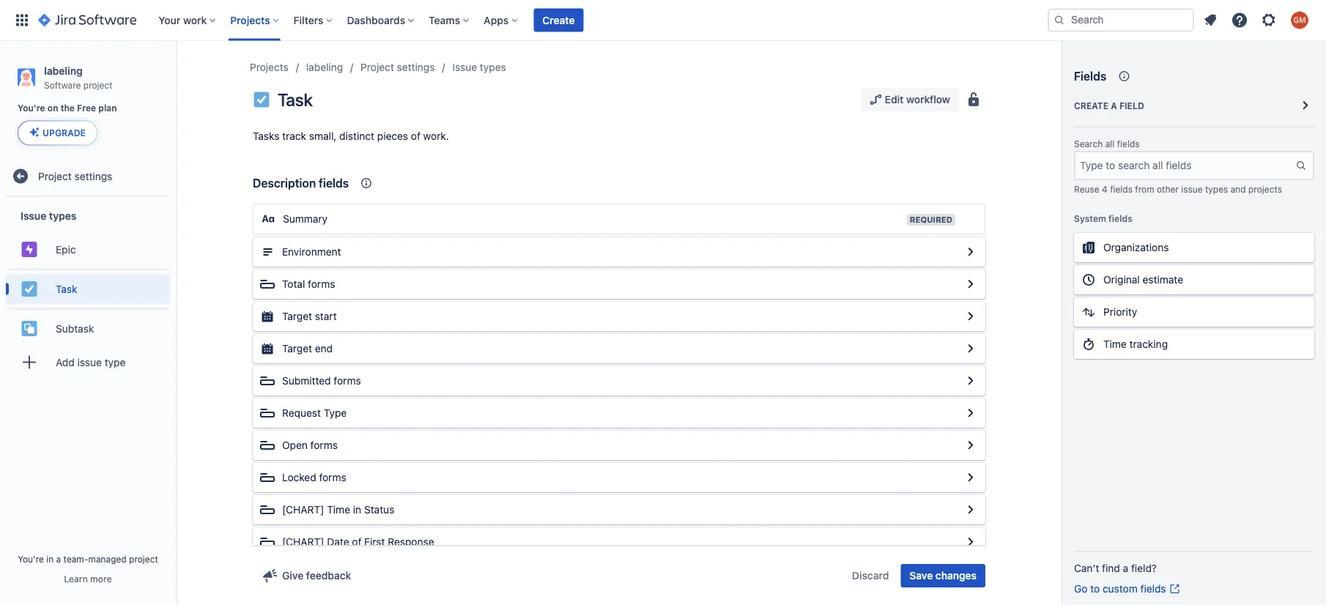 Task type: locate. For each thing, give the bounding box(es) containing it.
1 vertical spatial task
[[56, 283, 77, 295]]

open field configuration image inside "request type" button
[[962, 405, 980, 422]]

project settings down dashboards popup button
[[361, 61, 435, 73]]

your profile and settings image
[[1291, 11, 1309, 29]]

you're
[[18, 103, 45, 113], [18, 554, 44, 564]]

you're left the team-
[[18, 554, 44, 564]]

forms inside button
[[334, 375, 361, 387]]

project inside labeling software project
[[83, 80, 113, 90]]

0 vertical spatial time
[[1104, 338, 1127, 350]]

a left field
[[1111, 100, 1118, 111]]

subtask link
[[6, 314, 170, 343]]

1 horizontal spatial settings
[[397, 61, 435, 73]]

labeling software project
[[44, 64, 113, 90]]

time tracking
[[1104, 338, 1168, 350]]

forms up type
[[334, 375, 361, 387]]

can't find a field?
[[1074, 563, 1157, 575]]

task group
[[6, 268, 170, 308]]

1 vertical spatial issue
[[77, 356, 102, 368]]

0 horizontal spatial a
[[56, 554, 61, 564]]

appswitcher icon image
[[13, 11, 31, 29]]

types inside group
[[49, 210, 76, 222]]

1 horizontal spatial types
[[480, 61, 506, 73]]

3 open field configuration image from the top
[[962, 308, 980, 325]]

0 vertical spatial types
[[480, 61, 506, 73]]

0 horizontal spatial project settings
[[38, 170, 112, 182]]

1 vertical spatial settings
[[74, 170, 112, 182]]

project down dashboards popup button
[[361, 61, 394, 73]]

1 vertical spatial issue types
[[21, 210, 76, 222]]

required
[[910, 215, 953, 225]]

open field configuration image for [chart] time in status
[[962, 501, 980, 519]]

issue for issue types link
[[453, 61, 477, 73]]

go to custom fields link
[[1074, 582, 1181, 597]]

open forms
[[282, 439, 338, 451]]

1 horizontal spatial issue types
[[453, 61, 506, 73]]

a right the find
[[1123, 563, 1129, 575]]

no restrictions image
[[965, 91, 983, 108]]

give feedback button
[[253, 564, 360, 588]]

1 vertical spatial project
[[38, 170, 72, 182]]

time inside [chart] time in status button
[[327, 504, 350, 516]]

open field configuration image
[[962, 340, 980, 358], [962, 405, 980, 422], [962, 469, 980, 487]]

forms right open
[[311, 439, 338, 451]]

open field configuration image
[[962, 243, 980, 261], [962, 276, 980, 293], [962, 308, 980, 325], [962, 372, 980, 390], [962, 437, 980, 454], [962, 501, 980, 519], [962, 534, 980, 551]]

status
[[364, 504, 395, 516]]

0 vertical spatial target
[[282, 310, 312, 322]]

locked
[[282, 472, 316, 484]]

2 open field configuration image from the top
[[962, 276, 980, 293]]

1 [chart] from the top
[[282, 504, 324, 516]]

0 horizontal spatial issue
[[77, 356, 102, 368]]

discard
[[852, 570, 889, 582]]

1 vertical spatial project settings link
[[6, 161, 170, 191]]

priority button
[[1074, 298, 1315, 327]]

1 horizontal spatial a
[[1111, 100, 1118, 111]]

Type to search all fields text field
[[1076, 152, 1296, 179]]

issue types down 'apps'
[[453, 61, 506, 73]]

0 vertical spatial projects
[[230, 14, 270, 26]]

project
[[83, 80, 113, 90], [129, 554, 158, 564]]

issue right add on the left bottom of the page
[[77, 356, 102, 368]]

system
[[1074, 213, 1107, 224]]

0 vertical spatial project settings link
[[361, 59, 435, 76]]

find
[[1102, 563, 1121, 575]]

[chart] up give feedback button
[[282, 536, 324, 548]]

learn more
[[64, 574, 112, 584]]

open field configuration image inside locked forms button
[[962, 469, 980, 487]]

0 vertical spatial project
[[361, 61, 394, 73]]

your
[[158, 14, 181, 26]]

0 horizontal spatial issue
[[21, 210, 46, 222]]

in left status on the left of the page
[[353, 504, 361, 516]]

more
[[90, 574, 112, 584]]

1 horizontal spatial issue
[[1182, 184, 1203, 194]]

submitted forms button
[[253, 366, 986, 396]]

0 vertical spatial create
[[543, 14, 575, 26]]

labeling link
[[306, 59, 343, 76]]

environment button
[[253, 237, 986, 267]]

1 you're from the top
[[18, 103, 45, 113]]

fields left 'this link will be opened in a new tab' image
[[1141, 583, 1167, 595]]

you're left on on the top of page
[[18, 103, 45, 113]]

0 horizontal spatial time
[[327, 504, 350, 516]]

create down fields
[[1074, 100, 1109, 111]]

1 vertical spatial in
[[46, 554, 54, 564]]

5 open field configuration image from the top
[[962, 437, 980, 454]]

1 vertical spatial open field configuration image
[[962, 405, 980, 422]]

task down epic
[[56, 283, 77, 295]]

3 open field configuration image from the top
[[962, 469, 980, 487]]

target for target start
[[282, 310, 312, 322]]

2 horizontal spatial a
[[1123, 563, 1129, 575]]

0 vertical spatial in
[[353, 504, 361, 516]]

labeling inside labeling software project
[[44, 64, 83, 77]]

6 open field configuration image from the top
[[962, 501, 980, 519]]

2 vertical spatial open field configuration image
[[962, 469, 980, 487]]

go
[[1074, 583, 1088, 595]]

this link will be opened in a new tab image
[[1169, 583, 1181, 595]]

first
[[364, 536, 385, 548]]

target left end
[[282, 343, 312, 355]]

[chart] date of first response
[[282, 536, 434, 548]]

open field configuration image inside the [chart] date of first response button
[[962, 534, 980, 551]]

0 horizontal spatial labeling
[[44, 64, 83, 77]]

1 vertical spatial you're
[[18, 554, 44, 564]]

1 vertical spatial [chart]
[[282, 536, 324, 548]]

fields right system
[[1109, 213, 1133, 224]]

target inside target start button
[[282, 310, 312, 322]]

settings
[[397, 61, 435, 73], [74, 170, 112, 182]]

on
[[48, 103, 58, 113]]

projects up issue type icon
[[250, 61, 289, 73]]

0 horizontal spatial in
[[46, 554, 54, 564]]

project settings link down "upgrade"
[[6, 161, 170, 191]]

environment
[[282, 246, 341, 258]]

[chart] down locked
[[282, 504, 324, 516]]

0 vertical spatial issue types
[[453, 61, 506, 73]]

upgrade
[[43, 128, 86, 138]]

projects
[[230, 14, 270, 26], [250, 61, 289, 73]]

fields
[[1074, 69, 1107, 83]]

target left 'start'
[[282, 310, 312, 322]]

create right apps dropdown button
[[543, 14, 575, 26]]

in
[[353, 504, 361, 516], [46, 554, 54, 564]]

banner
[[0, 0, 1327, 41]]

request
[[282, 407, 321, 419]]

task link
[[6, 274, 170, 304]]

workflow
[[907, 93, 951, 106]]

a left the team-
[[56, 554, 61, 564]]

help image
[[1231, 11, 1249, 29]]

create inside button
[[543, 14, 575, 26]]

of left work.
[[411, 130, 421, 142]]

project up plan
[[83, 80, 113, 90]]

0 horizontal spatial create
[[543, 14, 575, 26]]

1 open field configuration image from the top
[[962, 340, 980, 358]]

managed
[[88, 554, 127, 564]]

types for issue types link
[[480, 61, 506, 73]]

1 vertical spatial target
[[282, 343, 312, 355]]

0 vertical spatial project
[[83, 80, 113, 90]]

2 open field configuration image from the top
[[962, 405, 980, 422]]

teams
[[429, 14, 460, 26]]

go to custom fields
[[1074, 583, 1167, 595]]

project settings link down dashboards popup button
[[361, 59, 435, 76]]

open field configuration image inside target start button
[[962, 308, 980, 325]]

0 horizontal spatial of
[[352, 536, 362, 548]]

2 vertical spatial types
[[49, 210, 76, 222]]

group
[[6, 197, 170, 386]]

a
[[1111, 100, 1118, 111], [56, 554, 61, 564], [1123, 563, 1129, 575]]

[chart] date of first response button
[[253, 528, 986, 557]]

issue types up epic
[[21, 210, 76, 222]]

issue inside button
[[77, 356, 102, 368]]

open field configuration image inside submitted forms button
[[962, 372, 980, 390]]

time
[[1104, 338, 1127, 350], [327, 504, 350, 516]]

projects for projects "dropdown button"
[[230, 14, 270, 26]]

open field configuration image for total forms
[[962, 276, 980, 293]]

add issue type image
[[21, 354, 38, 371]]

1 open field configuration image from the top
[[962, 243, 980, 261]]

issue
[[453, 61, 477, 73], [21, 210, 46, 222]]

in inside [chart] time in status button
[[353, 504, 361, 516]]

1 vertical spatial project
[[129, 554, 158, 564]]

subtask
[[56, 322, 94, 335]]

0 vertical spatial open field configuration image
[[962, 340, 980, 358]]

7 open field configuration image from the top
[[962, 534, 980, 551]]

issue up epic link
[[21, 210, 46, 222]]

issue types inside group
[[21, 210, 76, 222]]

0 horizontal spatial task
[[56, 283, 77, 295]]

issue for group containing issue types
[[21, 210, 46, 222]]

issue right other
[[1182, 184, 1203, 194]]

jira software image
[[38, 11, 137, 29], [38, 11, 137, 29]]

target for target end
[[282, 343, 312, 355]]

1 target from the top
[[282, 310, 312, 322]]

projects up projects link
[[230, 14, 270, 26]]

forms for open forms
[[311, 439, 338, 451]]

1 horizontal spatial issue
[[453, 61, 477, 73]]

projects for projects link
[[250, 61, 289, 73]]

tracking
[[1130, 338, 1168, 350]]

your work
[[158, 14, 207, 26]]

open field configuration image for open forms
[[962, 437, 980, 454]]

time up date
[[327, 504, 350, 516]]

0 vertical spatial project settings
[[361, 61, 435, 73]]

apps button
[[479, 8, 524, 32]]

fields
[[1117, 139, 1140, 149], [319, 176, 349, 190], [1110, 184, 1133, 194], [1109, 213, 1133, 224], [1141, 583, 1167, 595]]

2 target from the top
[[282, 343, 312, 355]]

1 horizontal spatial create
[[1074, 100, 1109, 111]]

forms right 'total'
[[308, 278, 335, 290]]

types down 'apps'
[[480, 61, 506, 73]]

in left the team-
[[46, 554, 54, 564]]

1 vertical spatial of
[[352, 536, 362, 548]]

1 horizontal spatial time
[[1104, 338, 1127, 350]]

4 open field configuration image from the top
[[962, 372, 980, 390]]

0 vertical spatial issue
[[453, 61, 477, 73]]

1 vertical spatial create
[[1074, 100, 1109, 111]]

settings down "upgrade"
[[74, 170, 112, 182]]

open field configuration image for request type
[[962, 405, 980, 422]]

group containing issue types
[[6, 197, 170, 386]]

0 horizontal spatial issue types
[[21, 210, 76, 222]]

team-
[[63, 554, 88, 564]]

apps
[[484, 14, 509, 26]]

task
[[278, 89, 313, 110], [56, 283, 77, 295]]

0 horizontal spatial project
[[83, 80, 113, 90]]

[chart]
[[282, 504, 324, 516], [282, 536, 324, 548]]

0 vertical spatial [chart]
[[282, 504, 324, 516]]

open field configuration image inside 'target end' button
[[962, 340, 980, 358]]

open field configuration image inside open forms button
[[962, 437, 980, 454]]

1 horizontal spatial in
[[353, 504, 361, 516]]

time down priority
[[1104, 338, 1127, 350]]

organizations
[[1104, 241, 1169, 254]]

0 vertical spatial you're
[[18, 103, 45, 113]]

forms for submitted forms
[[334, 375, 361, 387]]

1 vertical spatial types
[[1206, 184, 1229, 194]]

open field configuration image inside total forms button
[[962, 276, 980, 293]]

labeling down filters dropdown button
[[306, 61, 343, 73]]

open field configuration image inside [chart] time in status button
[[962, 501, 980, 519]]

1 horizontal spatial task
[[278, 89, 313, 110]]

types up epic
[[49, 210, 76, 222]]

labeling for labeling
[[306, 61, 343, 73]]

issue inside group
[[21, 210, 46, 222]]

1 vertical spatial issue
[[21, 210, 46, 222]]

1 horizontal spatial project
[[361, 61, 394, 73]]

project settings down "upgrade"
[[38, 170, 112, 182]]

of left first
[[352, 536, 362, 548]]

1 horizontal spatial labeling
[[306, 61, 343, 73]]

target inside 'target end' button
[[282, 343, 312, 355]]

1 horizontal spatial project settings
[[361, 61, 435, 73]]

forms for total forms
[[308, 278, 335, 290]]

project right managed
[[129, 554, 158, 564]]

issue down teams popup button
[[453, 61, 477, 73]]

labeling
[[306, 61, 343, 73], [44, 64, 83, 77]]

you're in a team-managed project
[[18, 554, 158, 564]]

task right issue type icon
[[278, 89, 313, 110]]

[chart] time in status
[[282, 504, 395, 516]]

edit
[[885, 93, 904, 106]]

search image
[[1054, 14, 1066, 26]]

1 horizontal spatial project
[[129, 554, 158, 564]]

summary
[[283, 213, 328, 225]]

0 horizontal spatial project settings link
[[6, 161, 170, 191]]

forms up [chart] time in status
[[319, 472, 346, 484]]

1 vertical spatial time
[[327, 504, 350, 516]]

settings down the teams
[[397, 61, 435, 73]]

open
[[282, 439, 308, 451]]

1 horizontal spatial of
[[411, 130, 421, 142]]

target end
[[282, 343, 333, 355]]

2 you're from the top
[[18, 554, 44, 564]]

edit workflow button
[[862, 88, 959, 111]]

2 [chart] from the top
[[282, 536, 324, 548]]

work.
[[423, 130, 449, 142]]

labeling up software
[[44, 64, 83, 77]]

0 horizontal spatial types
[[49, 210, 76, 222]]

estimate
[[1143, 274, 1184, 286]]

projects link
[[250, 59, 289, 76]]

a for can't find a field?
[[1123, 563, 1129, 575]]

types left "and"
[[1206, 184, 1229, 194]]

projects inside "dropdown button"
[[230, 14, 270, 26]]

issue types
[[453, 61, 506, 73], [21, 210, 76, 222]]

more information about the context fields image
[[358, 174, 375, 192]]

create
[[543, 14, 575, 26], [1074, 100, 1109, 111]]

work
[[183, 14, 207, 26]]

open field configuration image inside environment button
[[962, 243, 980, 261]]

banner containing your work
[[0, 0, 1327, 41]]

1 vertical spatial projects
[[250, 61, 289, 73]]

project down upgrade button
[[38, 170, 72, 182]]

plan
[[98, 103, 117, 113]]

open field configuration image for environment
[[962, 243, 980, 261]]

open field configuration image for submitted forms
[[962, 372, 980, 390]]



Task type: vqa. For each thing, say whether or not it's contained in the screenshot.
"app."
no



Task type: describe. For each thing, give the bounding box(es) containing it.
track
[[282, 130, 306, 142]]

0 horizontal spatial settings
[[74, 170, 112, 182]]

forms for locked forms
[[319, 472, 346, 484]]

request type
[[282, 407, 347, 419]]

locked forms
[[282, 472, 346, 484]]

end
[[315, 343, 333, 355]]

projects button
[[226, 8, 285, 32]]

types for group containing issue types
[[49, 210, 76, 222]]

edit workflow
[[885, 93, 951, 106]]

you're for you're on the free plan
[[18, 103, 45, 113]]

search all fields
[[1074, 139, 1140, 149]]

system fields
[[1074, 213, 1133, 224]]

free
[[77, 103, 96, 113]]

[chart] for [chart] date of first response
[[282, 536, 324, 548]]

fields right all
[[1117, 139, 1140, 149]]

create for create a field
[[1074, 100, 1109, 111]]

target start
[[282, 310, 337, 322]]

settings image
[[1261, 11, 1278, 29]]

date
[[327, 536, 349, 548]]

custom
[[1103, 583, 1138, 595]]

notifications image
[[1202, 11, 1220, 29]]

all
[[1106, 139, 1115, 149]]

you're on the free plan
[[18, 103, 117, 113]]

open forms button
[[253, 431, 986, 460]]

projects
[[1249, 184, 1283, 194]]

create for create
[[543, 14, 575, 26]]

tasks
[[253, 130, 280, 142]]

software
[[44, 80, 81, 90]]

0 vertical spatial task
[[278, 89, 313, 110]]

1 vertical spatial project settings
[[38, 170, 112, 182]]

target end button
[[253, 334, 986, 364]]

labeling for labeling software project
[[44, 64, 83, 77]]

you're for you're in a team-managed project
[[18, 554, 44, 564]]

feedback
[[306, 570, 351, 582]]

teams button
[[424, 8, 475, 32]]

task inside 'link'
[[56, 283, 77, 295]]

dashboards button
[[343, 8, 420, 32]]

learn more button
[[64, 573, 112, 585]]

target start button
[[253, 302, 986, 331]]

issue types for group containing issue types
[[21, 210, 76, 222]]

tasks track small, distinct pieces of work.
[[253, 130, 449, 142]]

your work button
[[154, 8, 222, 32]]

add issue type
[[56, 356, 126, 368]]

1 horizontal spatial project settings link
[[361, 59, 435, 76]]

0 vertical spatial settings
[[397, 61, 435, 73]]

fields left 'more information about the context fields' image
[[319, 176, 349, 190]]

open field configuration image for target start
[[962, 308, 980, 325]]

create button
[[534, 8, 584, 32]]

0 vertical spatial issue
[[1182, 184, 1203, 194]]

search
[[1074, 139, 1103, 149]]

save
[[910, 570, 933, 582]]

[chart] time in status button
[[253, 495, 986, 525]]

changes
[[936, 570, 977, 582]]

filters
[[294, 14, 324, 26]]

of inside button
[[352, 536, 362, 548]]

response
[[388, 536, 434, 548]]

give
[[282, 570, 304, 582]]

more information about the fields image
[[1116, 67, 1133, 85]]

sidebar navigation image
[[160, 59, 192, 88]]

issue types link
[[453, 59, 506, 76]]

field
[[1120, 100, 1145, 111]]

description
[[253, 176, 316, 190]]

add
[[56, 356, 75, 368]]

discard button
[[843, 564, 898, 588]]

original estimate
[[1104, 274, 1184, 286]]

issue type icon image
[[253, 91, 270, 108]]

save changes
[[910, 570, 977, 582]]

total
[[282, 278, 305, 290]]

primary element
[[9, 0, 1048, 41]]

total forms button
[[253, 270, 986, 299]]

can't
[[1074, 563, 1100, 575]]

the
[[61, 103, 75, 113]]

open field configuration image for locked forms
[[962, 469, 980, 487]]

add issue type button
[[6, 348, 170, 377]]

open field configuration image for target end
[[962, 340, 980, 358]]

locked forms button
[[253, 463, 986, 493]]

give feedback
[[282, 570, 351, 582]]

start
[[315, 310, 337, 322]]

request type button
[[253, 399, 986, 428]]

distinct
[[339, 130, 375, 142]]

fields right the 4
[[1110, 184, 1133, 194]]

original
[[1104, 274, 1140, 286]]

field?
[[1132, 563, 1157, 575]]

[chart] for [chart] time in status
[[282, 504, 324, 516]]

save changes button
[[901, 564, 986, 588]]

a for you're in a team-managed project
[[56, 554, 61, 564]]

dashboards
[[347, 14, 405, 26]]

Search field
[[1048, 8, 1195, 32]]

time inside time tracking button
[[1104, 338, 1127, 350]]

0 horizontal spatial project
[[38, 170, 72, 182]]

to
[[1091, 583, 1100, 595]]

epic
[[56, 243, 76, 255]]

learn
[[64, 574, 88, 584]]

2 horizontal spatial types
[[1206, 184, 1229, 194]]

type
[[105, 356, 126, 368]]

open field configuration image for [chart] date of first response
[[962, 534, 980, 551]]

issue types for issue types link
[[453, 61, 506, 73]]

epic link
[[6, 235, 170, 264]]

upgrade button
[[18, 121, 97, 145]]

from
[[1136, 184, 1155, 194]]

0 vertical spatial of
[[411, 130, 421, 142]]

filters button
[[289, 8, 338, 32]]

create a field
[[1074, 100, 1145, 111]]

organizations button
[[1074, 233, 1315, 262]]

other
[[1157, 184, 1179, 194]]

reuse 4 fields from other issue types and projects
[[1074, 184, 1283, 194]]

priority
[[1104, 306, 1138, 318]]



